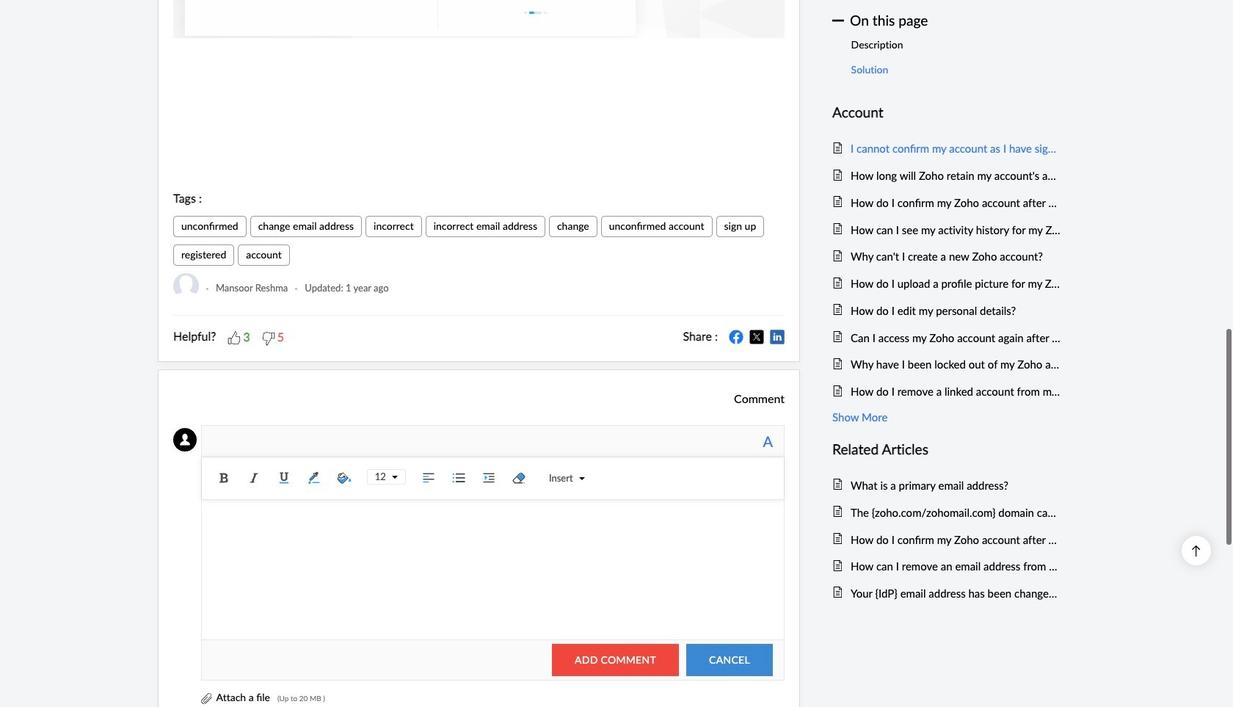 Task type: vqa. For each thing, say whether or not it's contained in the screenshot.
the bottom choose category element CHOOSE CATEGORY image
no



Task type: locate. For each thing, give the bounding box(es) containing it.
heading
[[833, 102, 1061, 124], [833, 438, 1061, 461]]

1 vertical spatial heading
[[833, 438, 1061, 461]]

linkedin image
[[770, 330, 785, 344]]

align image
[[418, 467, 440, 489]]

insert options image
[[573, 476, 585, 482]]

font color image
[[303, 467, 325, 489]]

font size image
[[386, 474, 398, 480]]

clear formatting image
[[508, 467, 530, 489]]

0 vertical spatial heading
[[833, 102, 1061, 124]]



Task type: describe. For each thing, give the bounding box(es) containing it.
facebook image
[[729, 330, 744, 344]]

twitter image
[[750, 330, 764, 344]]

1 heading from the top
[[833, 102, 1061, 124]]

italic (ctrl+i) image
[[243, 467, 265, 489]]

background color image
[[333, 467, 355, 489]]

a gif showing how to edit the email address that is registered incorrectly. image
[[173, 0, 785, 38]]

2 heading from the top
[[833, 438, 1061, 461]]

bold (ctrl+b) image
[[213, 467, 235, 489]]

indent image
[[478, 467, 500, 489]]

underline (ctrl+u) image
[[273, 467, 295, 489]]

lists image
[[448, 467, 470, 489]]



